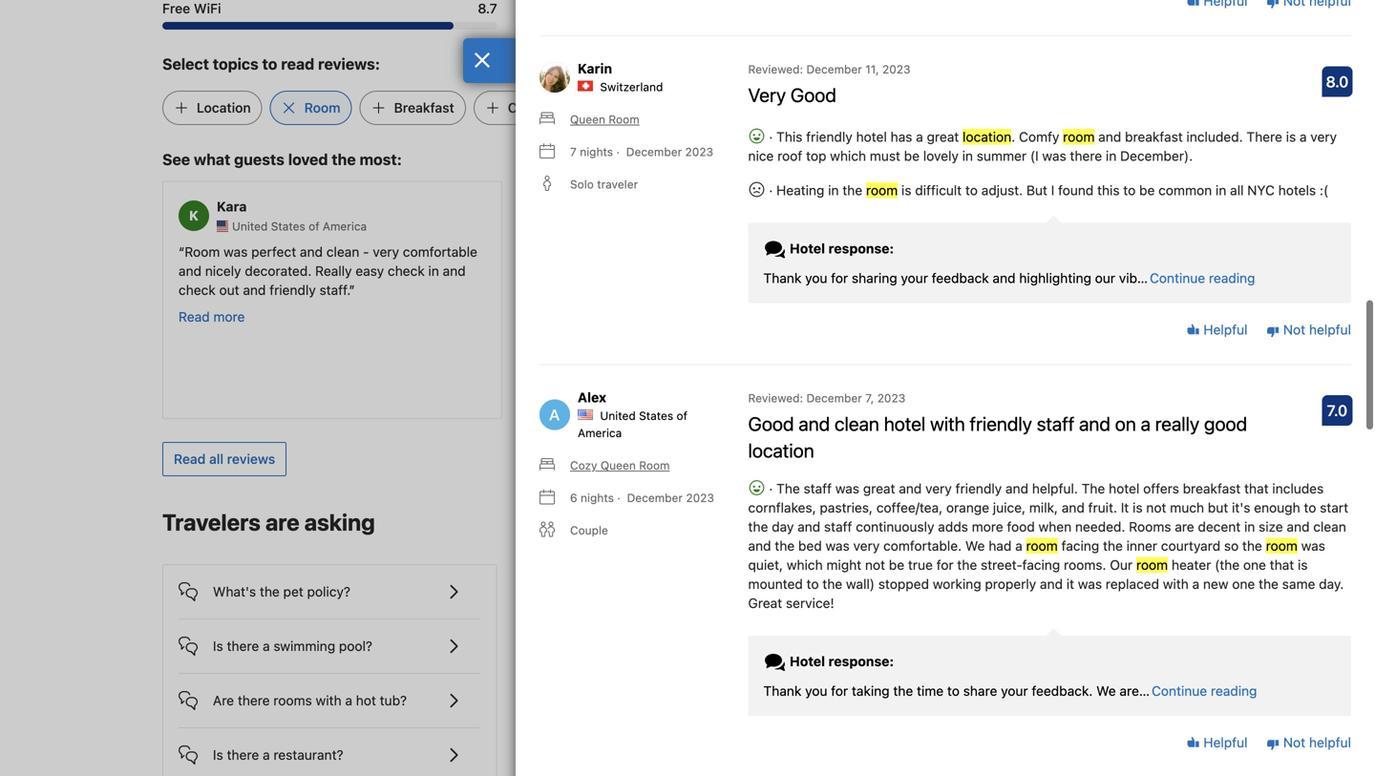 Task type: describe. For each thing, give the bounding box(es) containing it.
hour
[[909, 301, 937, 317]]

1 vertical spatial your
[[1001, 683, 1028, 699]]

more inside the staff was great and very friendly and helpful. the hotel offers breakfast that includes cornflakes, pastries, coffee/tea, orange juice, milk, and fruit. it is not much but it's enough to start the day and staff continuously adds more food when needed. rooms are decent in size and clean and the bed was very comfortable. we had a
[[972, 519, 1003, 535]]

1 horizontal spatial we
[[1097, 683, 1116, 699]]

hotel inside the good and clean hotel with friendly staff and on a really good location
[[884, 412, 926, 435]]

pool?
[[339, 638, 372, 654]]

america for 10.
[[1033, 220, 1077, 233]]

rooms
[[274, 693, 312, 709]]

pastries,
[[820, 500, 873, 516]]

reviewed: for good
[[748, 391, 803, 405]]

thank you for sharing your feedback and highlighting our vib… continue reading
[[764, 270, 1255, 286]]

thank you for taking the time to share your feedback. we are… continue reading
[[764, 683, 1257, 699]]

might
[[827, 557, 862, 573]]

ask a question
[[999, 704, 1092, 720]]

helpful for good and clean hotel with friendly staff and on a really good location
[[1200, 735, 1248, 751]]

what
[[194, 150, 231, 168]]

day
[[772, 519, 794, 535]]

is there a restaurant?
[[213, 747, 343, 763]]

room down the read
[[304, 100, 341, 115]]

a inside the staff was great and very friendly and helpful. the hotel offers breakfast that includes cornflakes, pastries, coffee/tea, orange juice, milk, and fruit. it is not much but it's enough to start the day and staff continuously adds more food when needed. rooms are decent in size and clean and the bed was very comfortable. we had a
[[1015, 538, 1023, 554]]

the left the 'time'
[[893, 683, 913, 699]]

friendly up top
[[806, 129, 853, 145]]

sharing
[[852, 270, 897, 286]]

question
[[1037, 704, 1092, 720]]

courtyard
[[1161, 538, 1221, 554]]

not for good and clean hotel with friendly staff and on a really good location
[[1283, 735, 1306, 751]]

7.0
[[1327, 401, 1348, 420]]

the inside was quiet, which might not be true for the street-facing rooms. our
[[957, 557, 977, 573]]

the right so
[[1242, 538, 1262, 554]]

much
[[1170, 500, 1204, 516]]

the down might at the right of page
[[823, 576, 843, 592]]

travelers
[[162, 509, 261, 536]]

" room was perfect and clean - very comfortable and nicely decorated. really easy check in and check out and friendly staff.
[[179, 244, 477, 298]]

room up 6 nights · december 2023
[[639, 459, 670, 472]]

read more button for check
[[179, 307, 245, 327]]

ask a question button
[[988, 695, 1103, 730]]

very up coffee/tea,
[[926, 481, 952, 496]]

1 vertical spatial queen
[[601, 459, 636, 472]]

score
[[1110, 2, 1140, 15]]

must
[[870, 148, 901, 164]]

not helpful button for good and clean hotel with friendly staff and on a really good location
[[1266, 734, 1351, 753]]

not helpful button for very good
[[1266, 321, 1351, 340]]

asking
[[304, 509, 375, 536]]

1 vertical spatial check
[[179, 282, 216, 298]]

inner
[[1127, 538, 1158, 554]]

great inside the staff was great and very friendly and helpful. the hotel offers breakfast that includes cornflakes, pastries, coffee/tea, orange juice, milk, and fruit. it is not much but it's enough to start the day and staff continuously adds more food when needed. rooms are decent in size and clean and the bed was very comfortable. we had a
[[863, 481, 895, 496]]

room down switzerland
[[609, 113, 640, 126]]

fruit. inside the staff was great and very friendly and helpful. the hotel offers breakfast that includes cornflakes, pastries, coffee/tea, orange juice, milk, and fruit. it is not much but it's enough to start the day and staff continuously adds more food when needed. rooms are decent in size and clean and the bed was very comfortable. we had a
[[1088, 500, 1117, 516]]

2023 right 7,
[[877, 391, 906, 405]]

0 vertical spatial queen
[[570, 113, 605, 126]]

was inside was quiet, which might not be true for the street-facing rooms. our
[[1301, 538, 1326, 554]]

common
[[1159, 182, 1212, 198]]

to left the read
[[262, 55, 277, 73]]

easy
[[356, 263, 384, 279]]

alex
[[578, 389, 606, 405]]

is there a restaurant? button
[[179, 729, 481, 767]]

helpful. inside "very cool area and the team was super friendly and helpful."
[[560, 263, 605, 279]]

team
[[681, 244, 712, 260]]

our
[[1110, 557, 1133, 573]]

" for desk
[[932, 358, 938, 374]]

highlighting
[[1019, 270, 1092, 286]]

december left 11,
[[806, 62, 862, 76]]

milk,
[[1029, 500, 1058, 516]]

to left the adjust.
[[966, 182, 978, 198]]

2 vertical spatial read
[[174, 451, 206, 467]]

room down size in the bottom of the page
[[1266, 538, 1298, 554]]

2 the from the left
[[1082, 481, 1105, 496]]

0 vertical spatial reading
[[1209, 270, 1255, 286]]

was inside heater (the one that is mounted to the wall) stopped working properly and it was replaced with a new one the same day. great service!
[[1078, 576, 1102, 592]]

this friendly hotel has a great location . comfy room
[[777, 129, 1095, 145]]

read more for in
[[889, 385, 955, 401]]

staff inside the good and clean hotel with friendly staff and on a really good location
[[1037, 412, 1075, 435]]

to right the 'time'
[[947, 683, 960, 699]]

nyc
[[1248, 182, 1275, 198]]

queen room
[[570, 113, 640, 126]]

room inside '" room was perfect and clean - very comfortable and nicely decorated. really easy check in and check out and friendly staff.'
[[185, 244, 220, 260]]

2023 right 11,
[[882, 62, 911, 76]]

read
[[281, 55, 314, 73]]

found
[[1058, 182, 1094, 198]]

was up pastries,
[[835, 481, 860, 496]]

hotel response: for good and clean hotel with friendly staff and on a really good location
[[786, 653, 894, 669]]

a right has
[[916, 129, 923, 145]]

friendly inside the good and clean hotel with friendly staff and on a really good location
[[970, 412, 1032, 435]]

good inside the good and clean hotel with friendly staff and on a really good location
[[748, 412, 794, 435]]

· up traveler
[[616, 145, 620, 158]]

that inside heater (the one that is mounted to the wall) stopped working properly and it was replaced with a new one the same day. great service!
[[1270, 557, 1294, 573]]

really
[[315, 263, 352, 279]]

the inside "very cool area and the team was super friendly and helpful."
[[658, 244, 678, 260]]

travelers are asking
[[162, 509, 375, 536]]

in inside the staff was great and very friendly and helpful. the hotel offers breakfast that includes cornflakes, pastries, coffee/tea, orange juice, milk, and fruit. it is not much but it's enough to start the day and staff continuously adds more food when needed. rooms are decent in size and clean and the bed was very comfortable. we had a
[[1244, 519, 1255, 535]]

helpful button for good and clean hotel with friendly staff and on a really good location
[[1187, 734, 1248, 753]]

very cool area and the team was super friendly and helpful.
[[534, 244, 829, 279]]

reviewed: december 7, 2023
[[748, 391, 906, 405]]

a inside are there rooms with a hot tub? button
[[345, 693, 352, 709]]

the down the day
[[775, 538, 795, 554]]

to right "this"
[[1123, 182, 1136, 198]]

heater (the one that is mounted to the wall) stopped working properly and it was replaced with a new one the same day. great service!
[[748, 557, 1344, 611]]

nights for very good
[[580, 145, 613, 158]]

december up traveler
[[626, 145, 682, 158]]

december down cozy queen room
[[627, 491, 683, 505]]

clean!
[[889, 320, 928, 336]]

a inside heater (the one that is mounted to the wall) stopped working properly and it was replaced with a new one the same day. great service!
[[1192, 576, 1200, 592]]

couple
[[570, 524, 608, 537]]

taking
[[852, 683, 890, 699]]

1 vertical spatial be
[[1139, 182, 1155, 198]]

room down must
[[866, 182, 898, 198]]

replaced
[[1106, 576, 1159, 592]]

vib…
[[1119, 270, 1148, 286]]

read all reviews
[[174, 451, 275, 467]]

loved
[[288, 150, 328, 168]]

most:
[[360, 150, 402, 168]]

location inside " location excellent. bed, linens, towels a 10. large bathroom. 24 hour desk service great! clean! coffee in morning nice, pastries pretty bad. yes to fruit.
[[895, 244, 948, 260]]

not helpful for good and clean hotel with friendly staff and on a really good location
[[1280, 735, 1351, 751]]

1 horizontal spatial all
[[1230, 182, 1244, 198]]

decent
[[1198, 519, 1241, 535]]

yes
[[1160, 339, 1182, 355]]

cornflakes,
[[748, 500, 816, 516]]

enough
[[1254, 500, 1300, 516]]

area
[[601, 244, 628, 260]]

feedback
[[932, 270, 989, 286]]

which inside was quiet, which might not be true for the street-facing rooms. our
[[787, 557, 823, 573]]

service
[[974, 301, 1018, 317]]

for for new
[[1144, 2, 1159, 15]]

comfortable.
[[883, 538, 962, 554]]

0 horizontal spatial location
[[197, 100, 251, 115]]

(i
[[1030, 148, 1039, 164]]

a inside and breakfast included. there is a very nice roof top which must be lovely in summer (i was there in december).
[[1300, 129, 1307, 145]]

1 horizontal spatial great
[[927, 129, 959, 145]]

0 vertical spatial facing
[[1062, 538, 1099, 554]]

there inside and breakfast included. there is a very nice roof top which must be lovely in summer (i was there in december).
[[1070, 148, 1102, 164]]

are inside the staff was great and very friendly and helpful. the hotel offers breakfast that includes cornflakes, pastries, coffee/tea, orange juice, milk, and fruit. it is not much but it's enough to start the day and staff continuously adds more food when needed. rooms are decent in size and clean and the bed was very comfortable. we had a
[[1175, 519, 1194, 535]]

you for good and clean hotel with friendly staff and on a really good location
[[805, 683, 828, 699]]

there for are there rooms with a hot tub?
[[238, 693, 270, 709]]

december left 7,
[[806, 391, 862, 405]]

a inside " location excellent. bed, linens, towels a 10. large bathroom. 24 hour desk service great! clean! coffee in morning nice, pastries pretty bad. yes to fruit.
[[1008, 263, 1015, 279]]

read all reviews button
[[162, 442, 287, 476]]

room right comfy
[[1063, 129, 1095, 145]]

in right heating
[[828, 182, 839, 198]]

size
[[1259, 519, 1283, 535]]

7,
[[865, 391, 874, 405]]

states for was
[[271, 220, 305, 233]]

in up "this"
[[1106, 148, 1117, 164]]

had
[[989, 538, 1012, 554]]

bed
[[798, 538, 822, 554]]

tub?
[[380, 693, 407, 709]]

united for excellent.
[[943, 220, 978, 233]]

the left same
[[1259, 576, 1279, 592]]

close image
[[474, 53, 491, 68]]

clean inside the staff was great and very friendly and helpful. the hotel offers breakfast that includes cornflakes, pastries, coffee/tea, orange juice, milk, and fruit. it is not much but it's enough to start the day and staff continuously adds more food when needed. rooms are decent in size and clean and the bed was very comfortable. we had a
[[1313, 519, 1346, 535]]

scored 7.0 element
[[1322, 395, 1353, 426]]

thank for good and clean hotel with friendly staff and on a really good location
[[764, 683, 802, 699]]

with inside the good and clean hotel with friendly staff and on a really good location
[[930, 412, 965, 435]]

perfect
[[251, 244, 296, 260]]

to inside the staff was great and very friendly and helpful. the hotel offers breakfast that includes cornflakes, pastries, coffee/tea, orange juice, milk, and fruit. it is not much but it's enough to start the day and staff continuously adds more food when needed. rooms are decent in size and clean and the bed was very comfortable. we had a
[[1304, 500, 1316, 516]]

response: for good
[[829, 240, 894, 256]]

this
[[777, 129, 803, 145]]

cool
[[571, 244, 597, 260]]

united states of america image
[[217, 220, 228, 232]]

helpful for very good
[[1309, 322, 1351, 338]]

read for " room was perfect and clean - very comfortable and nicely decorated. really easy check in and check out and friendly staff.
[[179, 309, 210, 325]]

there for is there a restaurant?
[[227, 747, 259, 763]]

in right lovely
[[962, 148, 973, 164]]

1 vertical spatial one
[[1232, 576, 1255, 592]]

continue reading link for very good
[[1150, 269, 1255, 288]]

are
[[213, 693, 234, 709]]

for for sharing
[[831, 270, 848, 286]]

was inside "very cool area and the team was super friendly and helpful."
[[716, 244, 740, 260]]

out
[[219, 282, 239, 298]]

room down room facing the inner courtyard so the room
[[1136, 557, 1168, 573]]

staff.
[[320, 282, 349, 298]]

it
[[1067, 576, 1074, 592]]

very for very good
[[748, 83, 786, 106]]

was up might at the right of page
[[826, 538, 850, 554]]

united for was
[[232, 220, 268, 233]]

hot
[[356, 693, 376, 709]]

2023 left cornflakes,
[[686, 491, 714, 505]]

a inside is there a swimming pool? button
[[263, 638, 270, 654]]

be inside was quiet, which might not be true for the street-facing rooms. our
[[889, 557, 905, 573]]

ask
[[999, 704, 1023, 720]]

that inside the staff was great and very friendly and helpful. the hotel offers breakfast that includes cornflakes, pastries, coffee/tea, orange juice, milk, and fruit. it is not much but it's enough to start the day and staff continuously adds more food when needed. rooms are decent in size and clean and the bed was very comfortable. we had a
[[1244, 481, 1269, 496]]

· up cornflakes,
[[765, 481, 777, 496]]

wifi
[[194, 0, 221, 16]]

december).
[[1120, 148, 1193, 164]]

are…
[[1120, 683, 1150, 699]]

orange
[[946, 500, 990, 516]]

1 vertical spatial continue
[[1152, 683, 1207, 699]]

nights for good and clean hotel with friendly staff and on a really good location
[[581, 491, 614, 505]]

included.
[[1187, 129, 1243, 145]]

1 horizontal spatial united states of america
[[578, 409, 688, 440]]



Task type: locate. For each thing, give the bounding box(es) containing it.
0 horizontal spatial helpful.
[[560, 263, 605, 279]]

the up cornflakes,
[[777, 481, 800, 496]]

united states of america up cozy queen room
[[578, 409, 688, 440]]

reviewed:
[[748, 62, 803, 76], [748, 391, 803, 405]]

0 horizontal spatial we
[[965, 538, 985, 554]]

facing inside was quiet, which might not be true for the street-facing rooms. our
[[1022, 557, 1060, 573]]

0 vertical spatial you
[[805, 270, 828, 286]]

8.7
[[478, 0, 497, 16]]

very good
[[748, 83, 837, 106]]

2023 left nice
[[685, 145, 713, 158]]

1 horizontal spatial united
[[600, 409, 636, 422]]

a right the there
[[1300, 129, 1307, 145]]

great up lovely
[[927, 129, 959, 145]]

america inside united states of america
[[578, 426, 622, 440]]

1 vertical spatial not
[[865, 557, 885, 573]]

is inside is there a swimming pool? button
[[213, 638, 223, 654]]

1 horizontal spatial read more button
[[889, 384, 955, 403]]

your up ask
[[1001, 683, 1028, 699]]

2 response: from the top
[[829, 653, 894, 669]]

2 vertical spatial with
[[316, 693, 342, 709]]

the up working
[[957, 557, 977, 573]]

location up cornflakes,
[[748, 439, 814, 462]]

see availability
[[1107, 516, 1201, 532]]

day.
[[1319, 576, 1344, 592]]

" location excellent. bed, linens, towels a 10. large bathroom. 24 hour desk service great! clean! coffee in morning nice, pastries pretty bad. yes to fruit.
[[889, 244, 1182, 374]]

reading
[[1209, 270, 1255, 286], [1211, 683, 1257, 699]]

1 hotel response: from the top
[[786, 240, 894, 256]]

the right heating
[[843, 182, 863, 198]]

2 is from the top
[[213, 747, 223, 763]]

york
[[1189, 2, 1213, 15]]

1 horizontal spatial read more
[[889, 385, 955, 401]]

2 not helpful button from the top
[[1266, 734, 1351, 753]]

2 you from the top
[[805, 683, 828, 699]]

1 horizontal spatial very
[[748, 83, 786, 106]]

0 vertical spatial is
[[213, 638, 223, 654]]

select
[[162, 55, 209, 73]]

.
[[1012, 129, 1015, 145]]

very inside '" room was perfect and clean - very comfortable and nicely decorated. really easy check in and check out and friendly staff.'
[[373, 244, 399, 260]]

2 hotel response: from the top
[[786, 653, 894, 669]]

response: up sharing
[[829, 240, 894, 256]]

street-
[[981, 557, 1022, 573]]

2 horizontal spatial america
[[1033, 220, 1077, 233]]

continuously
[[856, 519, 934, 535]]

· left heating
[[769, 182, 773, 198]]

mounted
[[748, 576, 803, 592]]

traveler
[[597, 177, 638, 191]]

0 vertical spatial continue reading link
[[1150, 269, 1255, 288]]

room down when
[[1026, 538, 1058, 554]]

hotel response: for very good
[[786, 240, 894, 256]]

rooms
[[1129, 519, 1171, 535]]

0 vertical spatial breakfast
[[1125, 129, 1183, 145]]

friendly inside '" room was perfect and clean - very comfortable and nicely decorated. really easy check in and check out and friendly staff.'
[[270, 282, 316, 298]]

continue reading link right vib…
[[1150, 269, 1255, 288]]

clean up really at top
[[326, 244, 359, 260]]

0 vertical spatial not helpful button
[[1266, 321, 1351, 340]]

share
[[963, 683, 997, 699]]

reviewed: left 7,
[[748, 391, 803, 405]]

coffee down clean!
[[889, 339, 930, 355]]

which
[[830, 148, 866, 164], [787, 557, 823, 573]]

really
[[1155, 412, 1200, 435]]

2 horizontal spatial of
[[1019, 220, 1030, 233]]

very left cool
[[540, 244, 568, 260]]

december
[[806, 62, 862, 76], [626, 145, 682, 158], [806, 391, 862, 405], [627, 491, 683, 505]]

2 vertical spatial more
[[972, 519, 1003, 535]]

states up cozy queen room
[[639, 409, 673, 422]]

be down december).
[[1139, 182, 1155, 198]]

:(
[[1320, 182, 1329, 198]]

to down clean!
[[889, 358, 902, 374]]

free wifi
[[162, 0, 221, 16]]

1 vertical spatial you
[[805, 683, 828, 699]]

1 vertical spatial breakfast
[[1183, 481, 1241, 496]]

in right common at the top right
[[1216, 182, 1227, 198]]

there inside button
[[227, 747, 259, 763]]

a inside ask a question button
[[1026, 704, 1033, 720]]

of up 6 nights · december 2023
[[677, 409, 688, 422]]

there
[[1247, 129, 1283, 145]]

1 horizontal spatial more
[[924, 385, 955, 401]]

topics
[[213, 55, 259, 73]]

great
[[927, 129, 959, 145], [863, 481, 895, 496]]

friendly inside "very cool area and the team was super friendly and helpful."
[[782, 244, 829, 260]]

check right easy
[[388, 263, 425, 279]]

which down bed
[[787, 557, 823, 573]]

0 horizontal spatial united states of america
[[232, 220, 367, 233]]

more for morning
[[924, 385, 955, 401]]

helpful button for very good
[[1187, 321, 1248, 340]]

heating
[[777, 182, 825, 198]]

the
[[332, 150, 356, 168], [843, 182, 863, 198], [658, 244, 678, 260], [748, 519, 768, 535], [775, 538, 795, 554], [1103, 538, 1123, 554], [1242, 538, 1262, 554], [957, 557, 977, 573], [823, 576, 843, 592], [1259, 576, 1279, 592], [260, 584, 280, 600], [893, 683, 913, 699]]

clean inside '" room was perfect and clean - very comfortable and nicely decorated. really easy check in and check out and friendly staff.'
[[326, 244, 359, 260]]

united states of america for towels
[[943, 220, 1077, 233]]

location inside the good and clean hotel with friendly staff and on a really good location
[[748, 439, 814, 462]]

1 not from the top
[[1283, 322, 1306, 338]]

states for excellent.
[[981, 220, 1016, 233]]

1 vertical spatial reading
[[1211, 683, 1257, 699]]

select topics to read reviews:
[[162, 55, 380, 73]]

0 vertical spatial not
[[1146, 500, 1167, 516]]

united inside united states of america
[[600, 409, 636, 422]]

kara
[[217, 199, 247, 214]]

this is a carousel with rotating slides. it displays featured reviews of the property. use the next and previous buttons to navigate. region
[[147, 173, 1228, 427]]

0 horizontal spatial that
[[1244, 481, 1269, 496]]

thank for very good
[[764, 270, 802, 286]]

1 vertical spatial location
[[895, 244, 948, 260]]

cozy queen room
[[570, 459, 670, 472]]

united states of america for clean
[[232, 220, 367, 233]]

1 vertical spatial read more button
[[889, 384, 955, 403]]

there for is there a swimming pool?
[[227, 638, 259, 654]]

0 horizontal spatial read more
[[179, 309, 245, 325]]

a down heater
[[1192, 576, 1200, 592]]

read for " location excellent. bed, linens, towels a 10. large bathroom. 24 hour desk service great! clean! coffee in morning nice, pastries pretty bad. yes to fruit.
[[889, 385, 920, 401]]

2 horizontal spatial clean
[[1313, 519, 1346, 535]]

see for see what guests loved the most:
[[162, 150, 190, 168]]

1 vertical spatial staff
[[804, 481, 832, 496]]

united down the kara
[[232, 220, 268, 233]]

a left restaurant?
[[263, 747, 270, 763]]

0 vertical spatial helpful
[[1200, 322, 1248, 338]]

1 vertical spatial hotel
[[884, 412, 926, 435]]

are down much
[[1175, 519, 1194, 535]]

hotel up it
[[1109, 481, 1140, 496]]

with right rooms
[[316, 693, 342, 709]]

not for very good
[[1283, 322, 1306, 338]]

1 horizontal spatial are
[[1175, 519, 1194, 535]]

not inside was quiet, which might not be true for the street-facing rooms. our
[[865, 557, 885, 573]]

good down reviewed: december 7, 2023
[[748, 412, 794, 435]]

2 not from the top
[[1283, 735, 1306, 751]]

all left nyc on the right
[[1230, 182, 1244, 198]]

" for " location excellent. bed, linens, towels a 10. large bathroom. 24 hour desk service great! clean! coffee in morning nice, pastries pretty bad. yes to fruit.
[[889, 244, 895, 260]]

we inside the staff was great and very friendly and helpful. the hotel offers breakfast that includes cornflakes, pastries, coffee/tea, orange juice, milk, and fruit. it is not much but it's enough to start the day and staff continuously adds more food when needed. rooms are decent in size and clean and the bed was very comfortable. we had a
[[965, 538, 985, 554]]

to inside heater (the one that is mounted to the wall) stopped working properly and it was replaced with a new one the same day. great service!
[[807, 576, 819, 592]]

0 horizontal spatial are
[[265, 509, 300, 536]]

united down 'alex'
[[600, 409, 636, 422]]

nice
[[748, 148, 774, 164]]

helpful
[[1309, 322, 1351, 338], [1309, 735, 1351, 751]]

with inside heater (the one that is mounted to the wall) stopped working properly and it was replaced with a new one the same day. great service!
[[1163, 576, 1189, 592]]

swimming
[[274, 638, 335, 654]]

response: for and
[[829, 653, 894, 669]]

friendly right super at the right top
[[782, 244, 829, 260]]

your up hour in the right of the page
[[901, 270, 928, 286]]

room up nicely
[[185, 244, 220, 260]]

1 horizontal spatial location
[[963, 129, 1012, 145]]

coffee
[[597, 100, 640, 115], [889, 339, 930, 355]]

" inside '" room was perfect and clean - very comfortable and nicely decorated. really easy check in and check out and friendly staff.'
[[179, 244, 185, 260]]

thank left 'taking'
[[764, 683, 802, 699]]

0 vertical spatial one
[[1243, 557, 1266, 573]]

0 vertical spatial that
[[1244, 481, 1269, 496]]

see for see availability
[[1107, 516, 1131, 532]]

0 horizontal spatial your
[[901, 270, 928, 286]]

which inside and breakfast included. there is a very nice roof top which must be lovely in summer (i was there in december).
[[830, 148, 866, 164]]

for left sharing
[[831, 270, 848, 286]]

solo traveler
[[570, 177, 638, 191]]

read more for check
[[179, 309, 245, 325]]

not inside the staff was great and very friendly and helpful. the hotel offers breakfast that includes cornflakes, pastries, coffee/tea, orange juice, milk, and fruit. it is not much but it's enough to start the day and staff continuously adds more food when needed. rooms are decent in size and clean and the bed was very comfortable. we had a
[[1146, 500, 1167, 516]]

queen up the 7
[[570, 113, 605, 126]]

helpful. inside the staff was great and very friendly and helpful. the hotel offers breakfast that includes cornflakes, pastries, coffee/tea, orange juice, milk, and fruit. it is not much but it's enough to start the day and staff continuously adds more food when needed. rooms are decent in size and clean and the bed was very comfortable. we had a
[[1032, 481, 1078, 496]]

check
[[388, 263, 425, 279], [179, 282, 216, 298]]

0 horizontal spatial great
[[863, 481, 895, 496]]

a left 10.
[[1008, 263, 1015, 279]]

0 vertical spatial helpful
[[1309, 322, 1351, 338]]

of for towels
[[1019, 220, 1030, 233]]

is down the are
[[213, 747, 223, 763]]

0 vertical spatial read
[[179, 309, 210, 325]]

are left asking
[[265, 509, 300, 536]]

check left out
[[179, 282, 216, 298]]

was inside '" room was perfect and clean - very comfortable and nicely decorated. really easy check in and check out and friendly staff.'
[[224, 244, 248, 260]]

11,
[[865, 62, 879, 76]]

reviews
[[227, 451, 275, 467]]

read more button for in
[[889, 384, 955, 403]]

1 not helpful button from the top
[[1266, 321, 1351, 340]]

is for is there a restaurant?
[[213, 747, 223, 763]]

very up :(
[[1311, 129, 1337, 145]]

more for out
[[213, 309, 245, 325]]

1 reviewed: from the top
[[748, 62, 803, 76]]

is there a swimming pool? button
[[179, 620, 481, 658]]

in
[[962, 148, 973, 164], [1106, 148, 1117, 164], [828, 182, 839, 198], [1216, 182, 1227, 198], [428, 263, 439, 279], [934, 339, 945, 355], [1244, 519, 1255, 535]]

1 is from the top
[[213, 638, 223, 654]]

great up coffee/tea,
[[863, 481, 895, 496]]

all left "reviews"
[[209, 451, 224, 467]]

difficult
[[915, 182, 962, 198]]

1 " from the left
[[179, 244, 185, 260]]

not helpful
[[1280, 322, 1351, 338], [1280, 735, 1351, 751]]

breakfast inside the staff was great and very friendly and helpful. the hotel offers breakfast that includes cornflakes, pastries, coffee/tea, orange juice, milk, and fruit. it is not much but it's enough to start the day and staff continuously adds more food when needed. rooms are decent in size and clean and the bed was very comfortable. we had a
[[1183, 481, 1241, 496]]

large
[[889, 282, 924, 298]]

0 vertical spatial see
[[162, 150, 190, 168]]

2 helpful button from the top
[[1187, 734, 1248, 753]]

2 helpful from the top
[[1200, 735, 1248, 751]]

clean inside the good and clean hotel with friendly staff and on a really good location
[[835, 412, 879, 435]]

which right top
[[830, 148, 866, 164]]

1 horizontal spatial check
[[388, 263, 425, 279]]

united right united states of america icon
[[943, 220, 978, 233]]

summer
[[977, 148, 1027, 164]]

0 vertical spatial we
[[965, 538, 985, 554]]

america up cozy queen room link
[[578, 426, 622, 440]]

was inside and breakfast included. there is a very nice roof top which must be lovely in summer (i was there in december).
[[1042, 148, 1066, 164]]

thank
[[764, 270, 802, 286], [764, 683, 802, 699]]

america up "-"
[[323, 220, 367, 233]]

in down comfortable
[[428, 263, 439, 279]]

1 vertical spatial not
[[1283, 735, 1306, 751]]

friendly inside the staff was great and very friendly and helpful. the hotel offers breakfast that includes cornflakes, pastries, coffee/tea, orange juice, milk, and fruit. it is not much but it's enough to start the day and staff continuously adds more food when needed. rooms are decent in size and clean and the bed was very comfortable. we had a
[[956, 481, 1002, 496]]

2 thank from the top
[[764, 683, 802, 699]]

0 vertical spatial great
[[927, 129, 959, 145]]

fruit. inside " location excellent. bed, linens, towels a 10. large bathroom. 24 hour desk service great! clean! coffee in morning nice, pastries pretty bad. yes to fruit.
[[905, 358, 932, 374]]

continue reading link right "are…"
[[1152, 682, 1257, 701]]

breakfast
[[394, 100, 454, 115]]

0 vertical spatial hotel
[[856, 129, 887, 145]]

location up summer
[[963, 129, 1012, 145]]

0 horizontal spatial check
[[179, 282, 216, 298]]

1 vertical spatial clean
[[835, 412, 879, 435]]

1 vertical spatial continue reading link
[[1152, 682, 1257, 701]]

hotel
[[856, 129, 887, 145], [884, 412, 926, 435], [1109, 481, 1140, 496]]

to inside " location excellent. bed, linens, towels a 10. large bathroom. 24 hour desk service great! clean! coffee in morning nice, pastries pretty bad. yes to fruit.
[[889, 358, 902, 374]]

0 vertical spatial staff
[[1037, 412, 1075, 435]]

the right "loved"
[[332, 150, 356, 168]]

the inside button
[[260, 584, 280, 600]]

there down what's
[[227, 638, 259, 654]]

1 helpful from the top
[[1309, 322, 1351, 338]]

is inside the staff was great and very friendly and helpful. the hotel offers breakfast that includes cornflakes, pastries, coffee/tea, orange juice, milk, and fruit. it is not much but it's enough to start the day and staff continuously adds more food when needed. rooms are decent in size and clean and the bed was very comfortable. we had a
[[1133, 500, 1143, 516]]

2 vertical spatial staff
[[824, 519, 852, 535]]

-
[[363, 244, 369, 260]]

a inside is there a restaurant? button
[[263, 747, 270, 763]]

1 horizontal spatial "
[[889, 244, 895, 260]]

see availability button
[[1096, 507, 1213, 541]]

continue reading link for good and clean hotel with friendly staff and on a really good location
[[1152, 682, 1257, 701]]

1 vertical spatial great
[[863, 481, 895, 496]]

0 horizontal spatial of
[[309, 220, 319, 233]]

helpful.
[[560, 263, 605, 279], [1032, 481, 1078, 496]]

6
[[570, 491, 577, 505]]

great
[[748, 595, 782, 611]]

1 not helpful from the top
[[1280, 322, 1351, 338]]

1 vertical spatial all
[[209, 451, 224, 467]]

towels
[[964, 263, 1004, 279]]

with inside button
[[316, 693, 342, 709]]

1 you from the top
[[805, 270, 828, 286]]

" down hour in the right of the page
[[932, 358, 938, 374]]

1 vertical spatial more
[[924, 385, 955, 401]]

1 thank from the top
[[764, 270, 802, 286]]

1 response: from the top
[[829, 240, 894, 256]]

1 vertical spatial fruit.
[[1088, 500, 1117, 516]]

states inside united states of america
[[639, 409, 673, 422]]

not helpful for very good
[[1280, 322, 1351, 338]]

2 helpful from the top
[[1309, 735, 1351, 751]]

is inside heater (the one that is mounted to the wall) stopped working properly and it was replaced with a new one the same day. great service!
[[1298, 557, 1308, 573]]

2 horizontal spatial more
[[972, 519, 1003, 535]]

there down the are
[[227, 747, 259, 763]]

1 horizontal spatial "
[[932, 358, 938, 374]]

1 vertical spatial read
[[889, 385, 920, 401]]

to up service!
[[807, 576, 819, 592]]

helpful for good and clean hotel with friendly staff and on a really good location
[[1309, 735, 1351, 751]]

includes
[[1272, 481, 1324, 496]]

rooms.
[[1064, 557, 1106, 573]]

states up 'excellent.'
[[981, 220, 1016, 233]]

is for is there a swimming pool?
[[213, 638, 223, 654]]

hotel right super at the right top
[[790, 240, 825, 256]]

i
[[1051, 182, 1055, 198]]

0 vertical spatial be
[[904, 148, 920, 164]]

see inside "see availability" button
[[1107, 516, 1131, 532]]

in inside " location excellent. bed, linens, towels a 10. large bathroom. 24 hour desk service great! clean! coffee in morning nice, pastries pretty bad. yes to fruit.
[[934, 339, 945, 355]]

offers
[[1143, 481, 1179, 496]]

very inside "very cool area and the team was super friendly and helpful."
[[540, 244, 568, 260]]

what's the pet policy?
[[213, 584, 350, 600]]

1 horizontal spatial with
[[930, 412, 965, 435]]

1 horizontal spatial see
[[1107, 516, 1131, 532]]

for inside was quiet, which might not be true for the street-facing rooms. our
[[937, 557, 954, 573]]

"
[[349, 282, 355, 298], [932, 358, 938, 374]]

was right team
[[716, 244, 740, 260]]

fruit.
[[905, 358, 932, 374], [1088, 500, 1117, 516]]

" inside " location excellent. bed, linens, towels a 10. large bathroom. 24 hour desk service great! clean! coffee in morning nice, pastries pretty bad. yes to fruit.
[[889, 244, 895, 260]]

1 vertical spatial hotel response:
[[786, 653, 894, 669]]

2 " from the left
[[889, 244, 895, 260]]

for left 'taking'
[[831, 683, 848, 699]]

coffee down switzerland
[[597, 100, 640, 115]]

free
[[162, 0, 190, 16]]

0 vertical spatial response:
[[829, 240, 894, 256]]

2023
[[882, 62, 911, 76], [685, 145, 713, 158], [877, 391, 906, 405], [686, 491, 714, 505]]

we left the had
[[965, 538, 985, 554]]

1 the from the left
[[777, 481, 800, 496]]

pastries
[[1036, 339, 1085, 355]]

desk
[[941, 301, 970, 317]]

2 vertical spatial be
[[889, 557, 905, 573]]

coffee inside " location excellent. bed, linens, towels a 10. large bathroom. 24 hour desk service great! clean! coffee in morning nice, pastries pretty bad. yes to fruit.
[[889, 339, 930, 355]]

· up nice
[[765, 129, 777, 145]]

hotel for good and clean hotel with friendly staff and on a really good location
[[790, 653, 825, 669]]

1 horizontal spatial that
[[1270, 557, 1294, 573]]

a left hot
[[345, 693, 352, 709]]

1 helpful button from the top
[[1187, 321, 1248, 340]]

be inside and breakfast included. there is a very nice roof top which must be lovely in summer (i was there in december).
[[904, 148, 920, 164]]

very up might at the right of page
[[853, 538, 880, 554]]

was up nicely
[[224, 244, 248, 260]]

very inside and breakfast included. there is a very nice roof top which must be lovely in summer (i was there in december).
[[1311, 129, 1337, 145]]

thank down super at the right top
[[764, 270, 802, 286]]

1 vertical spatial is
[[213, 747, 223, 763]]

0 horizontal spatial with
[[316, 693, 342, 709]]

0 vertical spatial continue
[[1150, 270, 1205, 286]]

for for taking
[[831, 683, 848, 699]]

2 not helpful from the top
[[1280, 735, 1351, 751]]

· down cozy queen room
[[617, 491, 621, 505]]

0 vertical spatial good
[[791, 83, 837, 106]]

1 horizontal spatial your
[[1001, 683, 1028, 699]]

breakfast
[[1125, 129, 1183, 145], [1183, 481, 1241, 496]]

0 vertical spatial fruit.
[[905, 358, 932, 374]]

more up the had
[[972, 519, 1003, 535]]

new
[[1203, 576, 1229, 592]]

that up it's
[[1244, 481, 1269, 496]]

properly
[[985, 576, 1036, 592]]

and inside heater (the one that is mounted to the wall) stopped working properly and it was replaced with a new one the same day. great service!
[[1040, 576, 1063, 592]]

is there a swimming pool?
[[213, 638, 372, 654]]

more down out
[[213, 309, 245, 325]]

is left difficult
[[902, 182, 912, 198]]

in inside '" room was perfect and clean - very comfortable and nicely decorated. really easy check in and check out and friendly staff.'
[[428, 263, 439, 279]]

is inside and breakfast included. there is a very nice roof top which must be lovely in summer (i was there in december).
[[1286, 129, 1296, 145]]

0 horizontal spatial fruit.
[[905, 358, 932, 374]]

" for " room was perfect and clean - very comfortable and nicely decorated. really easy check in and check out and friendly staff.
[[179, 244, 185, 260]]

2 vertical spatial hotel
[[1109, 481, 1140, 496]]

the left the day
[[748, 519, 768, 535]]

0 horizontal spatial location
[[748, 439, 814, 462]]

" for really
[[349, 282, 355, 298]]

1 horizontal spatial the
[[1082, 481, 1105, 496]]

0 vertical spatial all
[[1230, 182, 1244, 198]]

and inside and breakfast included. there is a very nice roof top which must be lovely in summer (i was there in december).
[[1099, 129, 1122, 145]]

one down (the
[[1232, 576, 1255, 592]]

1 horizontal spatial of
[[677, 409, 688, 422]]

0 vertical spatial check
[[388, 263, 425, 279]]

all inside button
[[209, 451, 224, 467]]

nights right the 7
[[580, 145, 613, 158]]

of for clean
[[309, 220, 319, 233]]

the up 'our'
[[1103, 538, 1123, 554]]

scored 8.0 element
[[1322, 66, 1353, 97]]

united states of america image
[[927, 220, 939, 232]]

see what guests loved the most:
[[162, 150, 402, 168]]

0 vertical spatial which
[[830, 148, 866, 164]]

reviewed: for very
[[748, 62, 803, 76]]

a inside the good and clean hotel with friendly staff and on a really good location
[[1141, 412, 1151, 435]]

1 horizontal spatial fruit.
[[1088, 500, 1117, 516]]

(the
[[1215, 557, 1240, 573]]

of inside united states of america
[[677, 409, 688, 422]]

7
[[570, 145, 577, 158]]

helpful for very good
[[1200, 322, 1248, 338]]

7 nights · december 2023
[[570, 145, 713, 158]]

are there rooms with a hot tub?
[[213, 693, 407, 709]]

excellent.
[[951, 244, 1010, 260]]

1 vertical spatial with
[[1163, 576, 1189, 592]]

very for very cool area and the team was super friendly and helpful.
[[540, 244, 568, 260]]

0 vertical spatial helpful button
[[1187, 321, 1248, 340]]

availability
[[1135, 516, 1201, 532]]

0 horizontal spatial coffee
[[597, 100, 640, 115]]

are
[[265, 509, 300, 536], [1175, 519, 1194, 535]]

0 vertical spatial location
[[963, 129, 1012, 145]]

hotel for very good
[[790, 240, 825, 256]]

free wifi 8.7 meter
[[162, 22, 497, 29]]

2 hotel from the top
[[790, 653, 825, 669]]

hotel inside the staff was great and very friendly and helpful. the hotel offers breakfast that includes cornflakes, pastries, coffee/tea, orange juice, milk, and fruit. it is not much but it's enough to start the day and staff continuously adds more food when needed. rooms are decent in size and clean and the bed was very comfortable. we had a
[[1109, 481, 1140, 496]]

is inside is there a restaurant? button
[[213, 747, 223, 763]]

is
[[1286, 129, 1296, 145], [902, 182, 912, 198], [1133, 500, 1143, 516], [1298, 557, 1308, 573]]

1 horizontal spatial helpful.
[[1032, 481, 1078, 496]]

1 horizontal spatial facing
[[1062, 538, 1099, 554]]

staff left on
[[1037, 412, 1075, 435]]

0 horizontal spatial the
[[777, 481, 800, 496]]

of up '" room was perfect and clean - very comfortable and nicely decorated. really easy check in and check out and friendly staff.'
[[309, 220, 319, 233]]

0 horizontal spatial more
[[213, 309, 245, 325]]

1 vertical spatial "
[[932, 358, 938, 374]]

america for very
[[323, 220, 367, 233]]

what's
[[213, 584, 256, 600]]

you for very good
[[805, 270, 828, 286]]

that up same
[[1270, 557, 1294, 573]]

breakfast inside and breakfast included. there is a very nice roof top which must be lovely in summer (i was there in december).
[[1125, 129, 1183, 145]]

0 vertical spatial more
[[213, 309, 245, 325]]

not up "see availability"
[[1146, 500, 1167, 516]]

2 reviewed: from the top
[[748, 391, 803, 405]]

1 helpful from the top
[[1200, 322, 1248, 338]]

in left morning
[[934, 339, 945, 355]]

for left new
[[1144, 2, 1159, 15]]

read down nicely
[[179, 309, 210, 325]]

1 hotel from the top
[[790, 240, 825, 256]]

time
[[917, 683, 944, 699]]

was up same
[[1301, 538, 1326, 554]]



Task type: vqa. For each thing, say whether or not it's contained in the screenshot.
Done
no



